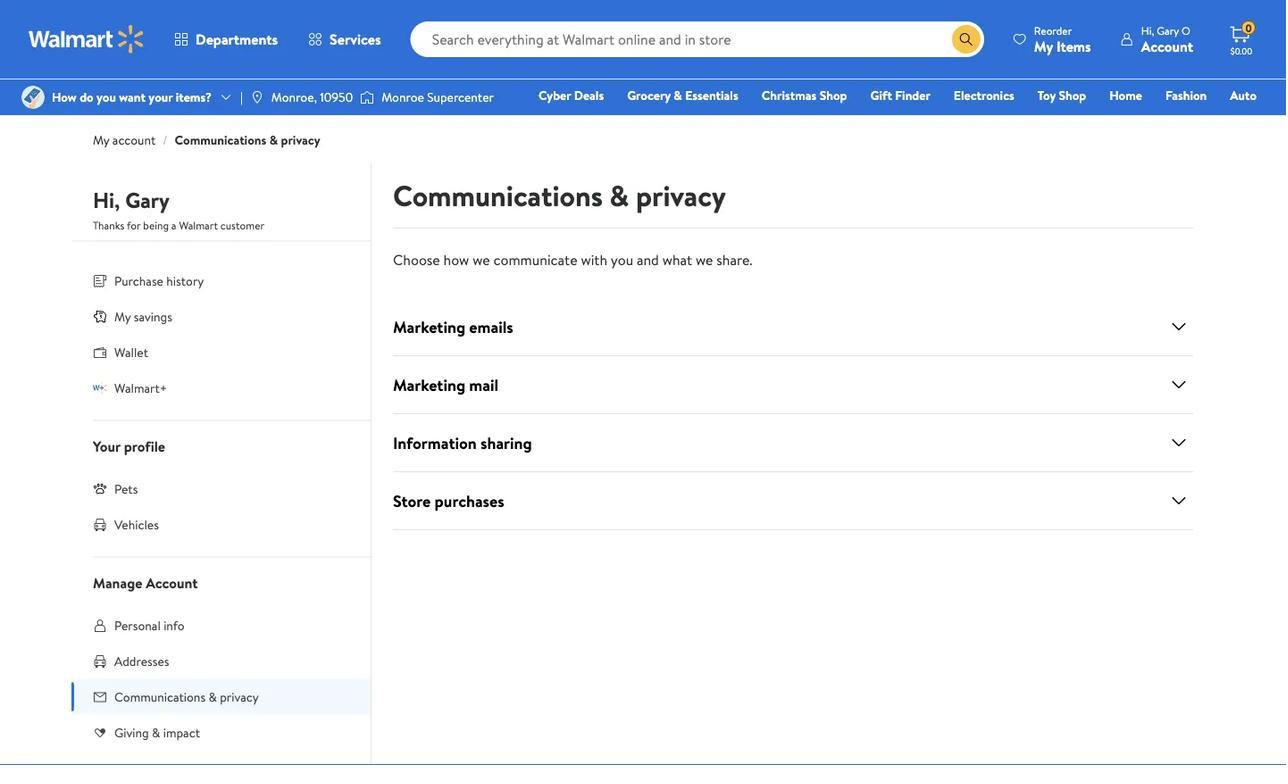Task type: vqa. For each thing, say whether or not it's contained in the screenshot.
 ICON related to Dallas Supercenter
no



Task type: locate. For each thing, give the bounding box(es) containing it.
communications up giving & impact on the left of page
[[114, 689, 206, 706]]

icon image up your
[[93, 381, 107, 395]]

marketing up marketing mail
[[393, 316, 466, 338]]

communications down |
[[175, 131, 267, 149]]

privacy up what
[[636, 176, 726, 215]]

2 vertical spatial privacy
[[220, 689, 259, 706]]

icon image left pets
[[93, 482, 107, 496]]

auto
[[1231, 87, 1257, 104]]

marketing for marketing emails
[[393, 316, 466, 338]]

0
[[1246, 20, 1252, 35]]

icon image
[[93, 309, 107, 324], [93, 381, 107, 395], [93, 482, 107, 496]]

1 horizontal spatial shop
[[1059, 87, 1087, 104]]

0 horizontal spatial we
[[473, 250, 490, 270]]

walmart+ link
[[1196, 111, 1265, 130], [71, 370, 371, 406]]

2 horizontal spatial  image
[[360, 88, 375, 106]]

1 vertical spatial walmart+ link
[[71, 370, 371, 406]]

1 horizontal spatial you
[[611, 250, 634, 270]]

communications & privacy up 'choose how we communicate with you and what we share.'
[[393, 176, 726, 215]]

icon image inside my savings link
[[93, 309, 107, 324]]

0 horizontal spatial privacy
[[220, 689, 259, 706]]

 image left how
[[21, 86, 45, 109]]

& inside grocery & essentials link
[[674, 87, 683, 104]]

1 horizontal spatial walmart+ link
[[1196, 111, 1265, 130]]

 image right 10950
[[360, 88, 375, 106]]

hi, gary link
[[93, 185, 170, 223]]

cyber deals link
[[531, 86, 612, 105]]

hi, left o
[[1142, 23, 1155, 38]]

you left 'and'
[[611, 250, 634, 270]]

icon image for my savings
[[93, 309, 107, 324]]

savings
[[134, 308, 172, 325]]

1 vertical spatial hi,
[[93, 185, 120, 215]]

communications & privacy link up 'impact'
[[71, 680, 371, 715]]

$0.00
[[1231, 45, 1253, 57]]

1 shop from the left
[[820, 87, 848, 104]]

communications & privacy link down |
[[175, 131, 321, 149]]

my left savings
[[114, 308, 131, 325]]

0 horizontal spatial you
[[97, 88, 116, 106]]

walmart
[[179, 218, 218, 233]]

store
[[393, 490, 431, 512]]

1 vertical spatial account
[[146, 573, 198, 593]]

communications & privacy up 'impact'
[[114, 689, 259, 706]]

walmart image
[[29, 25, 145, 54]]

we
[[473, 250, 490, 270], [696, 250, 714, 270]]

my left the account
[[93, 131, 109, 149]]

hi, up thanks
[[93, 185, 120, 215]]

store purchases image
[[1169, 491, 1190, 512]]

monroe, 10950
[[272, 88, 353, 106]]

choose how we communicate with you and what we share.
[[393, 250, 753, 270]]

 image
[[21, 86, 45, 109], [360, 88, 375, 106], [250, 90, 264, 105]]

3 icon image from the top
[[93, 482, 107, 496]]

services button
[[293, 18, 396, 61]]

1 marketing from the top
[[393, 316, 466, 338]]

2 horizontal spatial privacy
[[636, 176, 726, 215]]

 image for monroe, 10950
[[250, 90, 264, 105]]

& right grocery
[[674, 87, 683, 104]]

1 vertical spatial communications & privacy link
[[71, 680, 371, 715]]

items?
[[176, 88, 212, 106]]

1 we from the left
[[473, 250, 490, 270]]

1 horizontal spatial gary
[[1157, 23, 1180, 38]]

 image right |
[[250, 90, 264, 105]]

shop
[[820, 87, 848, 104], [1059, 87, 1087, 104]]

1 horizontal spatial account
[[1142, 36, 1194, 56]]

0 horizontal spatial walmart+
[[114, 379, 167, 397]]

0 horizontal spatial  image
[[21, 86, 45, 109]]

purchase
[[114, 272, 163, 290]]

history
[[166, 272, 204, 290]]

2 horizontal spatial my
[[1035, 36, 1054, 56]]

we right how
[[473, 250, 490, 270]]

1 horizontal spatial  image
[[250, 90, 264, 105]]

account up 'info'
[[146, 573, 198, 593]]

0 vertical spatial communications
[[175, 131, 267, 149]]

personal
[[114, 617, 161, 634]]

one debit
[[1120, 112, 1181, 129]]

and
[[637, 250, 659, 270]]

1 horizontal spatial walmart+
[[1204, 112, 1257, 129]]

walmart+ down wallet at the left top of the page
[[114, 379, 167, 397]]

privacy down addresses link
[[220, 689, 259, 706]]

fashion link
[[1158, 86, 1216, 105]]

vehicles
[[114, 516, 159, 533]]

icon image inside walmart+ link
[[93, 381, 107, 395]]

departments
[[196, 29, 278, 49]]

christmas shop link
[[754, 86, 856, 105]]

/
[[163, 131, 168, 149]]

icon image inside "pets" link
[[93, 482, 107, 496]]

shop up registry
[[1059, 87, 1087, 104]]

marketing for marketing mail
[[393, 374, 466, 396]]

0 vertical spatial marketing
[[393, 316, 466, 338]]

grocery & essentials link
[[619, 86, 747, 105]]

hi, inside the hi, gary thanks for being a walmart customer
[[93, 185, 120, 215]]

0 horizontal spatial my
[[93, 131, 109, 149]]

1 horizontal spatial privacy
[[281, 131, 321, 149]]

gary inside hi, gary o account
[[1157, 23, 1180, 38]]

my
[[1035, 36, 1054, 56], [93, 131, 109, 149], [114, 308, 131, 325]]

& inside giving & impact link
[[152, 724, 160, 742]]

items
[[1057, 36, 1092, 56]]

shop right christmas
[[820, 87, 848, 104]]

2 we from the left
[[696, 250, 714, 270]]

1 vertical spatial you
[[611, 250, 634, 270]]

0 horizontal spatial gary
[[125, 185, 170, 215]]

0 vertical spatial hi,
[[1142, 23, 1155, 38]]

1 horizontal spatial communications & privacy
[[393, 176, 726, 215]]

marketing
[[393, 316, 466, 338], [393, 374, 466, 396]]

shop for toy shop
[[1059, 87, 1087, 104]]

account up fashion link
[[1142, 36, 1194, 56]]

auto link
[[1223, 86, 1265, 105]]

monroe,
[[272, 88, 317, 106]]

walmart+ down auto
[[1204, 112, 1257, 129]]

1 vertical spatial marketing
[[393, 374, 466, 396]]

purchases
[[435, 490, 505, 512]]

marketing emails
[[393, 316, 514, 338]]

monroe supercenter
[[382, 88, 494, 106]]

walmart+ link down my savings link
[[71, 370, 371, 406]]

1 horizontal spatial we
[[696, 250, 714, 270]]

 image for how do you want your items?
[[21, 86, 45, 109]]

0 horizontal spatial shop
[[820, 87, 848, 104]]

gary
[[1157, 23, 1180, 38], [125, 185, 170, 215]]

gift finder
[[871, 87, 931, 104]]

1 vertical spatial my
[[93, 131, 109, 149]]

o
[[1182, 23, 1191, 38]]

0 horizontal spatial hi,
[[93, 185, 120, 215]]

0 vertical spatial walmart+ link
[[1196, 111, 1265, 130]]

0 horizontal spatial account
[[146, 573, 198, 593]]

hi, inside hi, gary o account
[[1142, 23, 1155, 38]]

gary up being at the left top
[[125, 185, 170, 215]]

reorder my items
[[1035, 23, 1092, 56]]

departments button
[[159, 18, 293, 61]]

privacy down monroe,
[[281, 131, 321, 149]]

monroe
[[382, 88, 424, 106]]

1 vertical spatial icon image
[[93, 381, 107, 395]]

 image for monroe supercenter
[[360, 88, 375, 106]]

vehicles link
[[71, 507, 371, 543]]

account
[[1142, 36, 1194, 56], [146, 573, 198, 593]]

my account link
[[93, 131, 156, 149]]

icon image left my savings
[[93, 309, 107, 324]]

reorder
[[1035, 23, 1073, 38]]

1 horizontal spatial my
[[114, 308, 131, 325]]

how
[[52, 88, 77, 106]]

0 vertical spatial gary
[[1157, 23, 1180, 38]]

my savings
[[114, 308, 172, 325]]

communications up communicate
[[393, 176, 603, 215]]

2 vertical spatial icon image
[[93, 482, 107, 496]]

1 vertical spatial privacy
[[636, 176, 726, 215]]

2 marketing from the top
[[393, 374, 466, 396]]

1 icon image from the top
[[93, 309, 107, 324]]

2 shop from the left
[[1059, 87, 1087, 104]]

0 vertical spatial icon image
[[93, 309, 107, 324]]

my left items
[[1035, 36, 1054, 56]]

want
[[119, 88, 146, 106]]

gary left o
[[1157, 23, 1180, 38]]

2 vertical spatial my
[[114, 308, 131, 325]]

1 vertical spatial communications & privacy
[[114, 689, 259, 706]]

marketing left the mail at the left
[[393, 374, 466, 396]]

customer
[[221, 218, 265, 233]]

choose
[[393, 250, 440, 270]]

hi, gary o account
[[1142, 23, 1194, 56]]

1 vertical spatial walmart+
[[114, 379, 167, 397]]

0 vertical spatial my
[[1035, 36, 1054, 56]]

one debit link
[[1112, 111, 1189, 130]]

& right giving
[[152, 724, 160, 742]]

we right what
[[696, 250, 714, 270]]

1 vertical spatial gary
[[125, 185, 170, 215]]

10950
[[320, 88, 353, 106]]

purchase history link
[[71, 263, 371, 299]]

0 vertical spatial account
[[1142, 36, 1194, 56]]

privacy
[[281, 131, 321, 149], [636, 176, 726, 215], [220, 689, 259, 706]]

my inside reorder my items
[[1035, 36, 1054, 56]]

account
[[112, 131, 156, 149]]

0 vertical spatial you
[[97, 88, 116, 106]]

1 horizontal spatial hi,
[[1142, 23, 1155, 38]]

sharing
[[481, 432, 532, 454]]

&
[[674, 87, 683, 104], [270, 131, 278, 149], [610, 176, 629, 215], [209, 689, 217, 706], [152, 724, 160, 742]]

0 horizontal spatial communications & privacy
[[114, 689, 259, 706]]

walmart+ link down auto
[[1196, 111, 1265, 130]]

wallet
[[114, 344, 148, 361]]

impact
[[163, 724, 200, 742]]

my for my savings
[[114, 308, 131, 325]]

gary inside the hi, gary thanks for being a walmart customer
[[125, 185, 170, 215]]

you right do
[[97, 88, 116, 106]]

2 icon image from the top
[[93, 381, 107, 395]]



Task type: describe. For each thing, give the bounding box(es) containing it.
gift finder link
[[863, 86, 939, 105]]

manage account
[[93, 573, 198, 593]]

toy shop
[[1038, 87, 1087, 104]]

Search search field
[[411, 21, 985, 57]]

one
[[1120, 112, 1147, 129]]

your
[[93, 437, 121, 456]]

shop for christmas shop
[[820, 87, 848, 104]]

& down monroe,
[[270, 131, 278, 149]]

registry
[[1052, 112, 1097, 129]]

grocery
[[627, 87, 671, 104]]

how do you want your items?
[[52, 88, 212, 106]]

deals
[[574, 87, 604, 104]]

christmas shop
[[762, 87, 848, 104]]

pets
[[114, 480, 138, 498]]

my for my account / communications & privacy
[[93, 131, 109, 149]]

your profile
[[93, 437, 165, 456]]

essentials
[[686, 87, 739, 104]]

0 vertical spatial communications & privacy
[[393, 176, 726, 215]]

mail
[[469, 374, 499, 396]]

1 vertical spatial communications
[[393, 176, 603, 215]]

purchase history
[[114, 272, 204, 290]]

a
[[171, 218, 176, 233]]

fashion
[[1166, 87, 1208, 104]]

info
[[164, 617, 185, 634]]

debit
[[1150, 112, 1181, 129]]

gary for account
[[1157, 23, 1180, 38]]

hi, for thanks for being a walmart customer
[[93, 185, 120, 215]]

being
[[143, 218, 169, 233]]

marketing emails image
[[1169, 316, 1190, 338]]

store purchases
[[393, 490, 505, 512]]

search icon image
[[960, 32, 974, 46]]

with
[[581, 250, 608, 270]]

profile
[[124, 437, 165, 456]]

wallet link
[[71, 335, 371, 370]]

information
[[393, 432, 477, 454]]

giving & impact
[[114, 724, 200, 742]]

my account / communications & privacy
[[93, 131, 321, 149]]

home link
[[1102, 86, 1151, 105]]

addresses link
[[71, 644, 371, 680]]

& up 'choose how we communicate with you and what we share.'
[[610, 176, 629, 215]]

thanks
[[93, 218, 125, 233]]

gary for for
[[125, 185, 170, 215]]

toy shop link
[[1030, 86, 1095, 105]]

addresses
[[114, 653, 169, 670]]

0 vertical spatial communications & privacy link
[[175, 131, 321, 149]]

& down addresses link
[[209, 689, 217, 706]]

0 horizontal spatial walmart+ link
[[71, 370, 371, 406]]

grocery & essentials
[[627, 87, 739, 104]]

icon image for pets
[[93, 482, 107, 496]]

for
[[127, 218, 141, 233]]

do
[[80, 88, 94, 106]]

toy
[[1038, 87, 1056, 104]]

emails
[[469, 316, 514, 338]]

auto registry
[[1052, 87, 1257, 129]]

|
[[240, 88, 243, 106]]

registry link
[[1043, 111, 1105, 130]]

Walmart Site-Wide search field
[[411, 21, 985, 57]]

marketing mail image
[[1169, 374, 1190, 396]]

hi, gary thanks for being a walmart customer
[[93, 185, 265, 233]]

how
[[444, 250, 469, 270]]

communicate
[[494, 250, 578, 270]]

giving
[[114, 724, 149, 742]]

what
[[663, 250, 693, 270]]

cyber deals
[[539, 87, 604, 104]]

information sharing
[[393, 432, 532, 454]]

cyber
[[539, 87, 571, 104]]

home
[[1110, 87, 1143, 104]]

your
[[149, 88, 173, 106]]

gift
[[871, 87, 893, 104]]

0 vertical spatial privacy
[[281, 131, 321, 149]]

giving & impact link
[[71, 715, 371, 751]]

manage
[[93, 573, 142, 593]]

personal info link
[[71, 608, 371, 644]]

hi, for account
[[1142, 23, 1155, 38]]

finder
[[896, 87, 931, 104]]

electronics
[[954, 87, 1015, 104]]

information sharing image
[[1169, 432, 1190, 454]]

my savings link
[[71, 299, 371, 335]]

2 vertical spatial communications
[[114, 689, 206, 706]]

icon image for walmart+
[[93, 381, 107, 395]]

0 vertical spatial walmart+
[[1204, 112, 1257, 129]]

pets link
[[71, 471, 371, 507]]

christmas
[[762, 87, 817, 104]]

services
[[330, 29, 381, 49]]

marketing mail
[[393, 374, 499, 396]]



